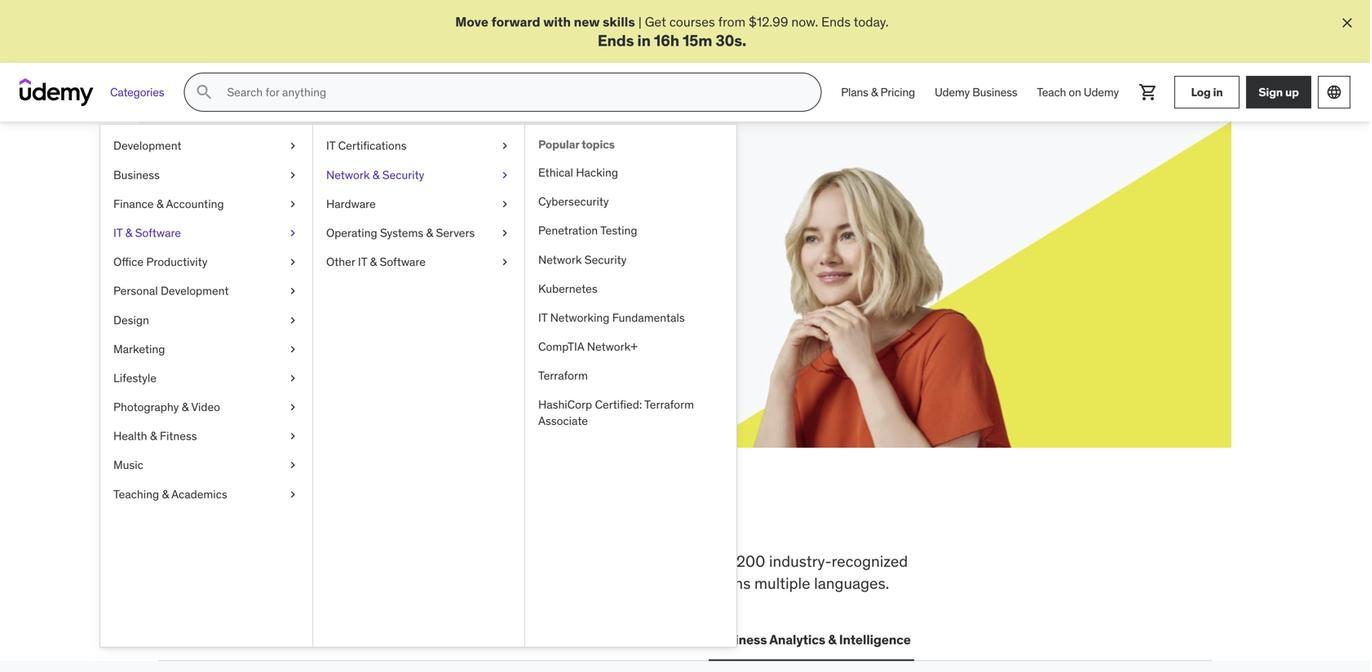 Task type: describe. For each thing, give the bounding box(es) containing it.
analytics
[[770, 631, 826, 648]]

certifications,
[[158, 573, 252, 593]]

academics
[[171, 487, 227, 502]]

xsmall image for it certifications
[[499, 138, 512, 154]]

& for accounting
[[157, 197, 164, 211]]

0 vertical spatial for
[[295, 193, 333, 227]]

network for network security
[[539, 252, 582, 267]]

choose a language image
[[1327, 84, 1343, 101]]

xsmall image for business
[[286, 167, 299, 183]]

leadership
[[409, 631, 477, 648]]

$12.99
[[749, 13, 789, 30]]

data science button
[[493, 620, 579, 660]]

network & security
[[326, 168, 425, 182]]

business for business analytics & intelligence
[[712, 631, 767, 648]]

pricing
[[881, 85, 916, 99]]

certifications for it certifications button
[[307, 631, 390, 648]]

xsmall image for network & security
[[499, 167, 512, 183]]

including
[[521, 552, 584, 571]]

ends
[[291, 251, 320, 268]]

industry-
[[770, 552, 832, 571]]

for for workplace
[[681, 552, 700, 571]]

sign up link
[[1247, 76, 1312, 109]]

1 horizontal spatial ends
[[822, 13, 851, 30]]

skills inside covering critical workplace skills to technical topics, including prep content for over 200 industry-recognized certifications, our catalog supports well-rounded professional development and spans multiple languages.
[[349, 552, 384, 571]]

business for business
[[113, 168, 160, 182]]

0 horizontal spatial your
[[264, 233, 289, 250]]

lifestyle link
[[100, 364, 313, 393]]

penetration testing link
[[526, 216, 737, 245]]

communication
[[596, 631, 693, 648]]

submit search image
[[194, 83, 214, 102]]

1 as from the left
[[447, 233, 460, 250]]

udemy inside udemy business link
[[935, 85, 970, 99]]

one
[[552, 498, 610, 540]]

it & software
[[113, 226, 181, 240]]

sign
[[1259, 85, 1284, 99]]

up
[[1286, 85, 1300, 99]]

kubernetes link
[[526, 274, 737, 304]]

course
[[385, 233, 424, 250]]

music
[[113, 458, 143, 473]]

operating systems & servers
[[326, 226, 475, 240]]

business analytics & intelligence
[[712, 631, 911, 648]]

xsmall image for design
[[286, 312, 299, 328]]

supports
[[337, 573, 399, 593]]

all the skills you need in one place
[[158, 498, 702, 540]]

need
[[429, 498, 508, 540]]

spans
[[710, 573, 751, 593]]

catalog
[[282, 573, 334, 593]]

today. inside 'move forward with new skills | get courses from $12.99 now. ends today. ends in 16h 15m 30s .'
[[854, 13, 889, 30]]

it certifications link
[[313, 132, 525, 161]]

professional
[[498, 573, 583, 593]]

xsmall image for development
[[286, 138, 299, 154]]

categories
[[110, 85, 164, 99]]

the
[[212, 498, 264, 540]]

rounded
[[436, 573, 494, 593]]

popular topics
[[539, 137, 615, 152]]

design link
[[100, 306, 313, 335]]

it for it certifications button
[[293, 631, 304, 648]]

security inside 'link'
[[585, 252, 627, 267]]

multiple
[[755, 573, 811, 593]]

& for pricing
[[871, 85, 878, 99]]

hardware link
[[313, 190, 525, 219]]

data science
[[496, 631, 576, 648]]

video
[[191, 400, 220, 415]]

science
[[528, 631, 576, 648]]

kubernetes
[[539, 281, 598, 296]]

udemy inside teach on udemy link
[[1084, 85, 1120, 99]]

music link
[[100, 451, 313, 480]]

lifestyle
[[113, 371, 157, 386]]

penetration
[[539, 223, 598, 238]]

it for it certifications link
[[326, 138, 336, 153]]

accounting
[[166, 197, 224, 211]]

skills inside 'move forward with new skills | get courses from $12.99 now. ends today. ends in 16h 15m 30s .'
[[603, 13, 635, 30]]

servers
[[436, 226, 475, 240]]

sign up
[[1259, 85, 1300, 99]]

log in
[[1192, 85, 1224, 99]]

plans & pricing
[[842, 85, 916, 99]]

finance
[[113, 197, 154, 211]]

finance & accounting
[[113, 197, 224, 211]]

web
[[162, 631, 189, 648]]

xsmall image for office productivity
[[286, 254, 299, 270]]

move
[[456, 13, 489, 30]]

network for network & security
[[326, 168, 370, 182]]

expand
[[217, 233, 261, 250]]

finance & accounting link
[[100, 190, 313, 219]]

comptia network+
[[539, 340, 638, 354]]

web development button
[[158, 620, 277, 660]]

udemy business
[[935, 85, 1018, 99]]

move forward with new skills | get courses from $12.99 now. ends today. ends in 16h 15m 30s .
[[456, 13, 889, 50]]

comptia network+ link
[[526, 333, 737, 362]]

development
[[586, 573, 677, 593]]

xsmall image for hardware
[[499, 196, 512, 212]]

productivity
[[146, 255, 208, 269]]

0 vertical spatial software
[[135, 226, 181, 240]]

you
[[365, 498, 423, 540]]

courses
[[670, 13, 715, 30]]

health & fitness link
[[100, 422, 313, 451]]

shopping cart with 0 items image
[[1139, 83, 1159, 102]]

personal
[[113, 284, 158, 298]]

photography & video link
[[100, 393, 313, 422]]

1 vertical spatial skills
[[270, 498, 358, 540]]

& for security
[[373, 168, 380, 182]]

hacking
[[576, 165, 619, 180]]

skills
[[217, 193, 290, 227]]

development link
[[100, 132, 313, 161]]



Task type: vqa. For each thing, say whether or not it's contained in the screenshot.
topic to the bottom
no



Task type: locate. For each thing, give the bounding box(es) containing it.
for for your
[[428, 233, 444, 250]]

& right plans
[[871, 85, 878, 99]]

xsmall image inside personal development link
[[286, 283, 299, 299]]

terraform link
[[526, 362, 737, 391]]

networking
[[550, 310, 610, 325]]

security down testing
[[585, 252, 627, 267]]

skills for your future expand your potential with a course for as little as $12.99. sale ends today.
[[217, 193, 505, 268]]

xsmall image for photography & video
[[286, 399, 299, 415]]

2 vertical spatial business
[[712, 631, 767, 648]]

0 vertical spatial business
[[973, 85, 1018, 99]]

& for video
[[182, 400, 189, 415]]

& for fitness
[[150, 429, 157, 444]]

0 vertical spatial certifications
[[338, 138, 407, 153]]

xsmall image inside 'network & security' "link"
[[499, 167, 512, 183]]

development down office productivity link
[[161, 284, 229, 298]]

0 horizontal spatial software
[[135, 226, 181, 240]]

network inside 'link'
[[539, 252, 582, 267]]

it for it networking fundamentals link
[[539, 310, 548, 325]]

skills left the |
[[603, 13, 635, 30]]

|
[[639, 13, 642, 30]]

intelligence
[[840, 631, 911, 648]]

teaching & academics
[[113, 487, 227, 502]]

forward
[[492, 13, 541, 30]]

xsmall image for lifestyle
[[286, 370, 299, 386]]

close image
[[1340, 15, 1356, 31]]

xsmall image inside 'finance & accounting' "link"
[[286, 196, 299, 212]]

1 horizontal spatial security
[[585, 252, 627, 267]]

0 horizontal spatial in
[[514, 498, 545, 540]]

ends down new
[[598, 31, 634, 50]]

it certifications for it certifications button
[[293, 631, 390, 648]]

1 vertical spatial it certifications
[[293, 631, 390, 648]]

from
[[719, 13, 746, 30]]

skills up workplace
[[270, 498, 358, 540]]

0 horizontal spatial business
[[113, 168, 160, 182]]

hashicorp certified: terraform associate
[[539, 398, 694, 428]]

it certifications up "network & security"
[[326, 138, 407, 153]]

1 horizontal spatial business
[[712, 631, 767, 648]]

0 vertical spatial network
[[326, 168, 370, 182]]

xsmall image for health & fitness
[[286, 429, 299, 445]]

certifications down supports
[[307, 631, 390, 648]]

2 as from the left
[[492, 233, 505, 250]]

1 horizontal spatial for
[[428, 233, 444, 250]]

it certifications inside button
[[293, 631, 390, 648]]

it networking fundamentals
[[539, 310, 685, 325]]

covering critical workplace skills to technical topics, including prep content for over 200 industry-recognized certifications, our catalog supports well-rounded professional development and spans multiple languages.
[[158, 552, 909, 593]]

as right little
[[492, 233, 505, 250]]

xsmall image inside "marketing" link
[[286, 341, 299, 357]]

0 vertical spatial skills
[[603, 13, 635, 30]]

xsmall image inside 'operating systems & servers' link
[[499, 225, 512, 241]]

other it & software link
[[313, 248, 525, 277]]

0 horizontal spatial with
[[347, 233, 372, 250]]

certifications inside button
[[307, 631, 390, 648]]

1 vertical spatial your
[[264, 233, 289, 250]]

1 vertical spatial security
[[585, 252, 627, 267]]

terraform inside 'hashicorp certified: terraform associate'
[[645, 398, 694, 412]]

other
[[326, 255, 355, 269]]

1 vertical spatial development
[[161, 284, 229, 298]]

0 vertical spatial it certifications
[[326, 138, 407, 153]]

with
[[544, 13, 571, 30], [347, 233, 372, 250]]

& left the "servers"
[[426, 226, 433, 240]]

for
[[295, 193, 333, 227], [428, 233, 444, 250], [681, 552, 700, 571]]

on
[[1069, 85, 1082, 99]]

& right health
[[150, 429, 157, 444]]

hardware
[[326, 197, 376, 211]]

2 horizontal spatial in
[[1214, 85, 1224, 99]]

penetration testing
[[539, 223, 638, 238]]

xsmall image for operating systems & servers
[[499, 225, 512, 241]]

it right other
[[358, 255, 367, 269]]

it up "network & security"
[[326, 138, 336, 153]]

xsmall image inside hardware link
[[499, 196, 512, 212]]

operating systems & servers link
[[313, 219, 525, 248]]

health & fitness
[[113, 429, 197, 444]]

udemy right pricing
[[935, 85, 970, 99]]

1 horizontal spatial in
[[638, 31, 651, 50]]

xsmall image for it & software
[[286, 225, 299, 241]]

little
[[463, 233, 489, 250]]

terraform down terraform link
[[645, 398, 694, 412]]

terraform down comptia
[[539, 369, 588, 383]]

it
[[326, 138, 336, 153], [113, 226, 123, 240], [358, 255, 367, 269], [539, 310, 548, 325], [293, 631, 304, 648]]

in down the |
[[638, 31, 651, 50]]

2 vertical spatial development
[[192, 631, 273, 648]]

in up including
[[514, 498, 545, 540]]

network
[[326, 168, 370, 182], [539, 252, 582, 267]]

teach
[[1038, 85, 1067, 99]]

& up the "hardware"
[[373, 168, 380, 182]]

& for academics
[[162, 487, 169, 502]]

2 vertical spatial for
[[681, 552, 700, 571]]

and
[[681, 573, 706, 593]]

1 horizontal spatial network
[[539, 252, 582, 267]]

200
[[737, 552, 766, 571]]

covering
[[158, 552, 220, 571]]

topics
[[582, 137, 615, 152]]

log in link
[[1175, 76, 1240, 109]]

xsmall image inside "it & software" link
[[286, 225, 299, 241]]

0 vertical spatial development
[[113, 138, 182, 153]]

xsmall image for other it & software
[[499, 254, 512, 270]]

development right web in the bottom left of the page
[[192, 631, 273, 648]]

0 horizontal spatial as
[[447, 233, 460, 250]]

1 vertical spatial certifications
[[307, 631, 390, 648]]

software up office productivity
[[135, 226, 181, 240]]

well-
[[402, 573, 436, 593]]

1 vertical spatial today.
[[323, 251, 358, 268]]

recognized
[[832, 552, 909, 571]]

design
[[113, 313, 149, 327]]

as
[[447, 233, 460, 250], [492, 233, 505, 250]]

our
[[256, 573, 279, 593]]

xsmall image for music
[[286, 458, 299, 474]]

&
[[871, 85, 878, 99], [373, 168, 380, 182], [157, 197, 164, 211], [125, 226, 132, 240], [426, 226, 433, 240], [370, 255, 377, 269], [182, 400, 189, 415], [150, 429, 157, 444], [162, 487, 169, 502], [829, 631, 837, 648]]

business left teach
[[973, 85, 1018, 99]]

potential
[[292, 233, 344, 250]]

network up the "hardware"
[[326, 168, 370, 182]]

xsmall image inside other it & software link
[[499, 254, 512, 270]]

network inside "link"
[[326, 168, 370, 182]]

for up and at bottom
[[681, 552, 700, 571]]

1 vertical spatial in
[[1214, 85, 1224, 99]]

network up kubernetes
[[539, 252, 582, 267]]

security down it certifications link
[[383, 168, 425, 182]]

testing
[[601, 223, 638, 238]]

0 vertical spatial with
[[544, 13, 571, 30]]

xsmall image for marketing
[[286, 341, 299, 357]]

0 horizontal spatial network
[[326, 168, 370, 182]]

get
[[645, 13, 667, 30]]

for right course
[[428, 233, 444, 250]]

& for software
[[125, 226, 132, 240]]

network security link
[[526, 245, 737, 274]]

business up finance
[[113, 168, 160, 182]]

a
[[375, 233, 382, 250]]

0 vertical spatial today.
[[854, 13, 889, 30]]

1 horizontal spatial with
[[544, 13, 571, 30]]

business down the spans
[[712, 631, 767, 648]]

2 horizontal spatial for
[[681, 552, 700, 571]]

your
[[338, 193, 397, 227], [264, 233, 289, 250]]

cybersecurity link
[[526, 187, 737, 216]]

& down a
[[370, 255, 377, 269]]

& up the "office"
[[125, 226, 132, 240]]

it certifications down supports
[[293, 631, 390, 648]]

your up a
[[338, 193, 397, 227]]

prep
[[588, 552, 620, 571]]

xsmall image inside development link
[[286, 138, 299, 154]]

it inside button
[[293, 631, 304, 648]]

it & software link
[[100, 219, 313, 248]]

certifications for it certifications link
[[338, 138, 407, 153]]

topics,
[[471, 552, 517, 571]]

future
[[402, 193, 482, 227]]

hashicorp certified: terraform associate link
[[526, 391, 737, 436]]

business link
[[100, 161, 313, 190]]

security inside "link"
[[383, 168, 425, 182]]

operating
[[326, 226, 377, 240]]

xsmall image inside design link
[[286, 312, 299, 328]]

2 vertical spatial skills
[[349, 552, 384, 571]]

today. right now.
[[854, 13, 889, 30]]

0 horizontal spatial udemy
[[935, 85, 970, 99]]

plans
[[842, 85, 869, 99]]

1 vertical spatial business
[[113, 168, 160, 182]]

xsmall image inside health & fitness "link"
[[286, 429, 299, 445]]

to
[[387, 552, 401, 571]]

1 horizontal spatial software
[[380, 255, 426, 269]]

personal development link
[[100, 277, 313, 306]]

0 vertical spatial terraform
[[539, 369, 588, 383]]

communication button
[[592, 620, 696, 660]]

categories button
[[100, 73, 174, 112]]

network+
[[587, 340, 638, 354]]

ends
[[822, 13, 851, 30], [598, 31, 634, 50]]

udemy image
[[20, 78, 94, 106]]

in inside log in link
[[1214, 85, 1224, 99]]

0 vertical spatial in
[[638, 31, 651, 50]]

terraform inside terraform link
[[539, 369, 588, 383]]

it certifications for it certifications link
[[326, 138, 407, 153]]

0 horizontal spatial terraform
[[539, 369, 588, 383]]

2 udemy from the left
[[1084, 85, 1120, 99]]

2 vertical spatial in
[[514, 498, 545, 540]]

network & security element
[[525, 125, 737, 647]]

development for web
[[192, 631, 273, 648]]

xsmall image inside music link
[[286, 458, 299, 474]]

xsmall image inside business link
[[286, 167, 299, 183]]

office productivity
[[113, 255, 208, 269]]

& right analytics
[[829, 631, 837, 648]]

marketing link
[[100, 335, 313, 364]]

business
[[973, 85, 1018, 99], [113, 168, 160, 182], [712, 631, 767, 648]]

network & security link
[[313, 161, 525, 190]]

& right finance
[[157, 197, 164, 211]]

systems
[[380, 226, 424, 240]]

with left a
[[347, 233, 372, 250]]

0 horizontal spatial ends
[[598, 31, 634, 50]]

xsmall image inside teaching & academics link
[[286, 487, 299, 503]]

1 vertical spatial with
[[347, 233, 372, 250]]

1 horizontal spatial udemy
[[1084, 85, 1120, 99]]

in right log
[[1214, 85, 1224, 99]]

xsmall image for personal development
[[286, 283, 299, 299]]

Search for anything text field
[[224, 78, 802, 106]]

2 horizontal spatial business
[[973, 85, 1018, 99]]

all
[[158, 498, 206, 540]]

today. down potential at the left top of page
[[323, 251, 358, 268]]

xsmall image
[[286, 138, 299, 154], [286, 167, 299, 183], [499, 167, 512, 183], [286, 225, 299, 241], [286, 254, 299, 270], [286, 283, 299, 299], [286, 312, 299, 328], [286, 341, 299, 357], [286, 370, 299, 386], [286, 429, 299, 445]]

xsmall image for finance & accounting
[[286, 196, 299, 212]]

today. inside skills for your future expand your potential with a course for as little as $12.99. sale ends today.
[[323, 251, 358, 268]]

your up sale
[[264, 233, 289, 250]]

business analytics & intelligence button
[[709, 620, 915, 660]]

ethical
[[539, 165, 574, 180]]

xsmall image inside it certifications link
[[499, 138, 512, 154]]

software down course
[[380, 255, 426, 269]]

for inside covering critical workplace skills to technical topics, including prep content for over 200 industry-recognized certifications, our catalog supports well-rounded professional development and spans multiple languages.
[[681, 552, 700, 571]]

development inside button
[[192, 631, 273, 648]]

& inside button
[[829, 631, 837, 648]]

skills up supports
[[349, 552, 384, 571]]

photography
[[113, 400, 179, 415]]

ends right now.
[[822, 13, 851, 30]]

development down categories "dropdown button" at the left top of the page
[[113, 138, 182, 153]]

content
[[624, 552, 677, 571]]

it for "it & software" link
[[113, 226, 123, 240]]

1 vertical spatial software
[[380, 255, 426, 269]]

& left video
[[182, 400, 189, 415]]

data
[[496, 631, 525, 648]]

xsmall image inside photography & video link
[[286, 399, 299, 415]]

xsmall image inside lifestyle link
[[286, 370, 299, 386]]

business inside button
[[712, 631, 767, 648]]

teaching
[[113, 487, 159, 502]]

personal development
[[113, 284, 229, 298]]

it up comptia
[[539, 310, 548, 325]]

1 udemy from the left
[[935, 85, 970, 99]]

for up potential at the left top of page
[[295, 193, 333, 227]]

network security
[[539, 252, 627, 267]]

it up the "office"
[[113, 226, 123, 240]]

1 vertical spatial terraform
[[645, 398, 694, 412]]

& inside "link"
[[373, 168, 380, 182]]

with inside skills for your future expand your potential with a course for as little as $12.99. sale ends today.
[[347, 233, 372, 250]]

place
[[616, 498, 702, 540]]

development for personal
[[161, 284, 229, 298]]

0 horizontal spatial today.
[[323, 251, 358, 268]]

1 vertical spatial network
[[539, 252, 582, 267]]

0 horizontal spatial for
[[295, 193, 333, 227]]

0 horizontal spatial security
[[383, 168, 425, 182]]

xsmall image
[[499, 138, 512, 154], [286, 196, 299, 212], [499, 196, 512, 212], [499, 225, 512, 241], [499, 254, 512, 270], [286, 399, 299, 415], [286, 458, 299, 474], [286, 487, 299, 503]]

in inside 'move forward with new skills | get courses from $12.99 now. ends today. ends in 16h 15m 30s .'
[[638, 31, 651, 50]]

& right teaching
[[162, 487, 169, 502]]

0 vertical spatial security
[[383, 168, 425, 182]]

0 vertical spatial your
[[338, 193, 397, 227]]

certifications up "network & security"
[[338, 138, 407, 153]]

xsmall image inside office productivity link
[[286, 254, 299, 270]]

hashicorp
[[539, 398, 593, 412]]

1 horizontal spatial your
[[338, 193, 397, 227]]

plans & pricing link
[[832, 73, 925, 112]]

critical
[[224, 552, 271, 571]]

xsmall image for teaching & academics
[[286, 487, 299, 503]]

it certifications button
[[290, 620, 393, 660]]

1 horizontal spatial today.
[[854, 13, 889, 30]]

1 horizontal spatial terraform
[[645, 398, 694, 412]]

teaching & academics link
[[100, 480, 313, 509]]

udemy right on
[[1084, 85, 1120, 99]]

1 vertical spatial for
[[428, 233, 444, 250]]

16h 15m 30s
[[654, 31, 743, 50]]

as left little
[[447, 233, 460, 250]]

with inside 'move forward with new skills | get courses from $12.99 now. ends today. ends in 16h 15m 30s .'
[[544, 13, 571, 30]]

it down catalog
[[293, 631, 304, 648]]

with left new
[[544, 13, 571, 30]]

1 horizontal spatial as
[[492, 233, 505, 250]]



